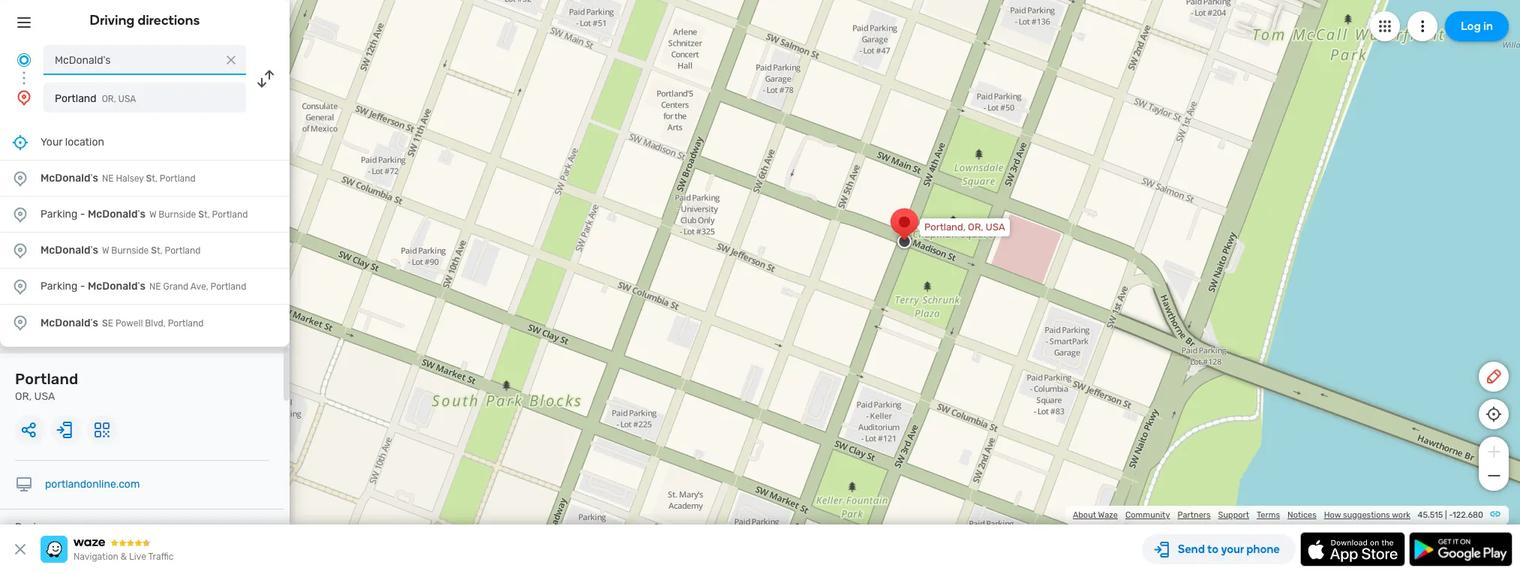 Task type: vqa. For each thing, say whether or not it's contained in the screenshot.
1
no



Task type: describe. For each thing, give the bounding box(es) containing it.
terms
[[1257, 510, 1281, 520]]

portlandonline.com link
[[45, 478, 140, 491]]

location image for 3rd option from the bottom of the page
[[11, 241, 29, 259]]

driving
[[90, 12, 135, 29]]

partners link
[[1178, 510, 1211, 520]]

5 option from the top
[[0, 305, 290, 341]]

2 option from the top
[[0, 197, 290, 233]]

navigation & live traffic
[[74, 552, 174, 562]]

community link
[[1126, 510, 1171, 520]]

location image for first option
[[11, 169, 29, 187]]

&
[[121, 552, 127, 562]]

zoom out image
[[1485, 467, 1504, 485]]

review summary
[[15, 521, 98, 534]]

notices link
[[1288, 510, 1317, 520]]

how suggestions work link
[[1325, 510, 1411, 520]]

0 vertical spatial usa
[[118, 94, 136, 104]]

computer image
[[15, 476, 33, 494]]

2 horizontal spatial or,
[[968, 221, 984, 233]]

0 vertical spatial or,
[[102, 94, 116, 104]]

3 option from the top
[[0, 233, 290, 269]]

zoom in image
[[1485, 443, 1504, 461]]

current location image
[[15, 51, 33, 69]]

terms link
[[1257, 510, 1281, 520]]

0 vertical spatial portland
[[55, 92, 97, 105]]

community
[[1126, 510, 1171, 520]]

0 vertical spatial portland or, usa
[[55, 92, 136, 105]]

1 vertical spatial portland
[[15, 370, 78, 388]]

portland,
[[925, 221, 966, 233]]

45.515
[[1418, 510, 1444, 520]]

2 horizontal spatial usa
[[986, 221, 1006, 233]]

recenter image
[[11, 133, 29, 151]]



Task type: locate. For each thing, give the bounding box(es) containing it.
suggestions
[[1344, 510, 1391, 520]]

portland or, usa
[[55, 92, 136, 105], [15, 370, 78, 403]]

navigation
[[74, 552, 119, 562]]

x image
[[224, 53, 239, 68]]

0 horizontal spatial usa
[[34, 390, 55, 403]]

work
[[1393, 510, 1411, 520]]

or, down choose starting point text box
[[102, 94, 116, 104]]

driving directions
[[90, 12, 200, 29]]

location image
[[15, 89, 33, 107], [11, 169, 29, 187], [11, 205, 29, 223], [11, 241, 29, 259], [11, 277, 29, 295]]

review
[[15, 521, 50, 534]]

traffic
[[148, 552, 174, 562]]

or,
[[102, 94, 116, 104], [968, 221, 984, 233], [15, 390, 32, 403]]

option
[[0, 161, 290, 197], [0, 197, 290, 233], [0, 233, 290, 269], [0, 269, 290, 305], [0, 305, 290, 341]]

1 vertical spatial or,
[[968, 221, 984, 233]]

support
[[1219, 510, 1250, 520]]

portland, or, usa
[[925, 221, 1006, 233]]

about waze link
[[1073, 510, 1118, 520]]

or, down location image
[[15, 390, 32, 403]]

summary
[[52, 521, 98, 534]]

portland or, usa down location image
[[15, 370, 78, 403]]

directions
[[138, 12, 200, 29]]

|
[[1446, 510, 1448, 520]]

waze
[[1099, 510, 1118, 520]]

notices
[[1288, 510, 1317, 520]]

partners
[[1178, 510, 1211, 520]]

4 option from the top
[[0, 269, 290, 305]]

pencil image
[[1486, 368, 1504, 386]]

portlandonline.com
[[45, 478, 140, 491]]

0 horizontal spatial or,
[[15, 390, 32, 403]]

portland
[[55, 92, 97, 105], [15, 370, 78, 388]]

portland or, usa down choose starting point text box
[[55, 92, 136, 105]]

about waze community partners support terms notices how suggestions work 45.515 | -122.680
[[1073, 510, 1484, 520]]

or, right portland,
[[968, 221, 984, 233]]

location image for second option from the bottom of the page
[[11, 277, 29, 295]]

122.680
[[1453, 510, 1484, 520]]

2 vertical spatial usa
[[34, 390, 55, 403]]

live
[[129, 552, 146, 562]]

list box
[[0, 125, 290, 347]]

1 horizontal spatial or,
[[102, 94, 116, 104]]

support link
[[1219, 510, 1250, 520]]

1 option from the top
[[0, 161, 290, 197]]

2 vertical spatial or,
[[15, 390, 32, 403]]

location image for 4th option from the bottom
[[11, 205, 29, 223]]

1 vertical spatial usa
[[986, 221, 1006, 233]]

Choose starting point text field
[[44, 45, 246, 75]]

about
[[1073, 510, 1097, 520]]

x image
[[11, 540, 29, 558]]

location image
[[11, 314, 29, 332]]

link image
[[1490, 508, 1502, 520]]

1 vertical spatial portland or, usa
[[15, 370, 78, 403]]

how
[[1325, 510, 1342, 520]]

1 horizontal spatial usa
[[118, 94, 136, 104]]

usa
[[118, 94, 136, 104], [986, 221, 1006, 233], [34, 390, 55, 403]]

-
[[1450, 510, 1453, 520]]



